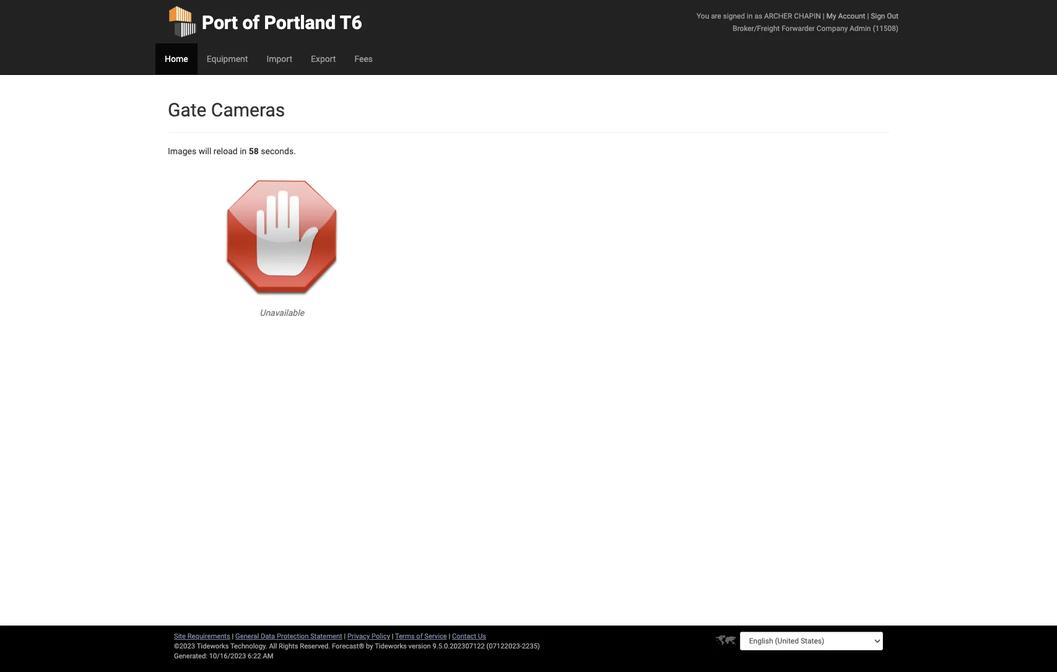 Task type: describe. For each thing, give the bounding box(es) containing it.
in for signed
[[747, 12, 753, 20]]

terms
[[395, 633, 415, 641]]

6:22
[[248, 653, 261, 661]]

| left general
[[232, 633, 234, 641]]

privacy
[[348, 633, 370, 641]]

export button
[[302, 43, 345, 74]]

unavailable
[[260, 308, 304, 318]]

site requirements | general data protection statement | privacy policy | terms of service | contact us ©2023 tideworks technology. all rights reserved. forecast® by tideworks version 9.5.0.202307122 (07122023-2235) generated: 10/16/2023 6:22 am
[[174, 633, 540, 661]]

am
[[263, 653, 274, 661]]

are
[[712, 12, 722, 20]]

general
[[236, 633, 259, 641]]

port of portland t6 link
[[168, 0, 362, 43]]

privacy policy link
[[348, 633, 390, 641]]

requirements
[[188, 633, 230, 641]]

my
[[827, 12, 837, 20]]

images
[[168, 146, 197, 156]]

archer
[[765, 12, 793, 20]]

reload
[[214, 146, 238, 156]]

protection
[[277, 633, 309, 641]]

site
[[174, 633, 186, 641]]

will
[[199, 146, 212, 156]]

export
[[311, 54, 336, 64]]

| up tideworks
[[392, 633, 394, 641]]

technology.
[[231, 643, 268, 651]]

terms of service link
[[395, 633, 447, 641]]

| up forecast®
[[344, 633, 346, 641]]

of inside site requirements | general data protection statement | privacy policy | terms of service | contact us ©2023 tideworks technology. all rights reserved. forecast® by tideworks version 9.5.0.202307122 (07122023-2235) generated: 10/16/2023 6:22 am
[[417, 633, 423, 641]]

equipment button
[[197, 43, 257, 74]]

data
[[261, 633, 275, 641]]

import button
[[257, 43, 302, 74]]

import
[[267, 54, 293, 64]]

sign
[[871, 12, 886, 20]]

2235)
[[522, 643, 540, 651]]

58
[[249, 146, 259, 156]]

port
[[202, 12, 238, 33]]

signed
[[724, 12, 746, 20]]

as
[[755, 12, 763, 20]]

port of portland t6
[[202, 12, 362, 33]]

portland
[[264, 12, 336, 33]]

(07122023-
[[487, 643, 522, 651]]

account
[[839, 12, 866, 20]]

unavailable image
[[168, 170, 396, 307]]

0 horizontal spatial of
[[243, 12, 260, 33]]



Task type: vqa. For each thing, say whether or not it's contained in the screenshot.
Forecast®
yes



Task type: locate. For each thing, give the bounding box(es) containing it.
policy
[[372, 633, 390, 641]]

home button
[[156, 43, 197, 74]]

home
[[165, 54, 188, 64]]

gate cameras
[[168, 99, 285, 121]]

forwarder
[[782, 24, 815, 33]]

in inside the you are signed in as archer chapin | my account | sign out broker/freight forwarder company admin (11508)
[[747, 12, 753, 20]]

0 vertical spatial of
[[243, 12, 260, 33]]

| up 9.5.0.202307122
[[449, 633, 451, 641]]

of
[[243, 12, 260, 33], [417, 633, 423, 641]]

you are signed in as archer chapin | my account | sign out broker/freight forwarder company admin (11508)
[[697, 12, 899, 33]]

cameras
[[211, 99, 285, 121]]

equipment
[[207, 54, 248, 64]]

10/16/2023
[[209, 653, 246, 661]]

all
[[269, 643, 277, 651]]

| left sign
[[868, 12, 870, 20]]

statement
[[311, 633, 343, 641]]

0 horizontal spatial in
[[240, 146, 247, 156]]

contact
[[452, 633, 477, 641]]

fees
[[355, 54, 373, 64]]

of up version
[[417, 633, 423, 641]]

admin
[[850, 24, 872, 33]]

out
[[888, 12, 899, 20]]

of right port
[[243, 12, 260, 33]]

| left my
[[823, 12, 825, 20]]

sign out link
[[871, 12, 899, 20]]

1 horizontal spatial in
[[747, 12, 753, 20]]

(11508)
[[873, 24, 899, 33]]

tideworks
[[375, 643, 407, 651]]

©2023 tideworks
[[174, 643, 229, 651]]

in left 58 in the top left of the page
[[240, 146, 247, 156]]

t6
[[340, 12, 362, 33]]

site requirements link
[[174, 633, 230, 641]]

by
[[366, 643, 373, 651]]

1 vertical spatial in
[[240, 146, 247, 156]]

my account link
[[827, 12, 866, 20]]

1 vertical spatial of
[[417, 633, 423, 641]]

broker/freight
[[733, 24, 780, 33]]

rights
[[279, 643, 298, 651]]

0 vertical spatial in
[[747, 12, 753, 20]]

forecast®
[[332, 643, 365, 651]]

in for reload
[[240, 146, 247, 156]]

fees button
[[345, 43, 382, 74]]

9.5.0.202307122
[[433, 643, 485, 651]]

1 horizontal spatial of
[[417, 633, 423, 641]]

us
[[478, 633, 486, 641]]

seconds.
[[261, 146, 296, 156]]

company
[[817, 24, 848, 33]]

contact us link
[[452, 633, 486, 641]]

you
[[697, 12, 710, 20]]

generated:
[[174, 653, 208, 661]]

images will reload in 58 seconds.
[[168, 146, 296, 156]]

general data protection statement link
[[236, 633, 343, 641]]

in left as
[[747, 12, 753, 20]]

chapin
[[795, 12, 822, 20]]

in
[[747, 12, 753, 20], [240, 146, 247, 156]]

version
[[409, 643, 431, 651]]

reserved.
[[300, 643, 330, 651]]

gate
[[168, 99, 207, 121]]

service
[[425, 633, 447, 641]]

|
[[823, 12, 825, 20], [868, 12, 870, 20], [232, 633, 234, 641], [344, 633, 346, 641], [392, 633, 394, 641], [449, 633, 451, 641]]



